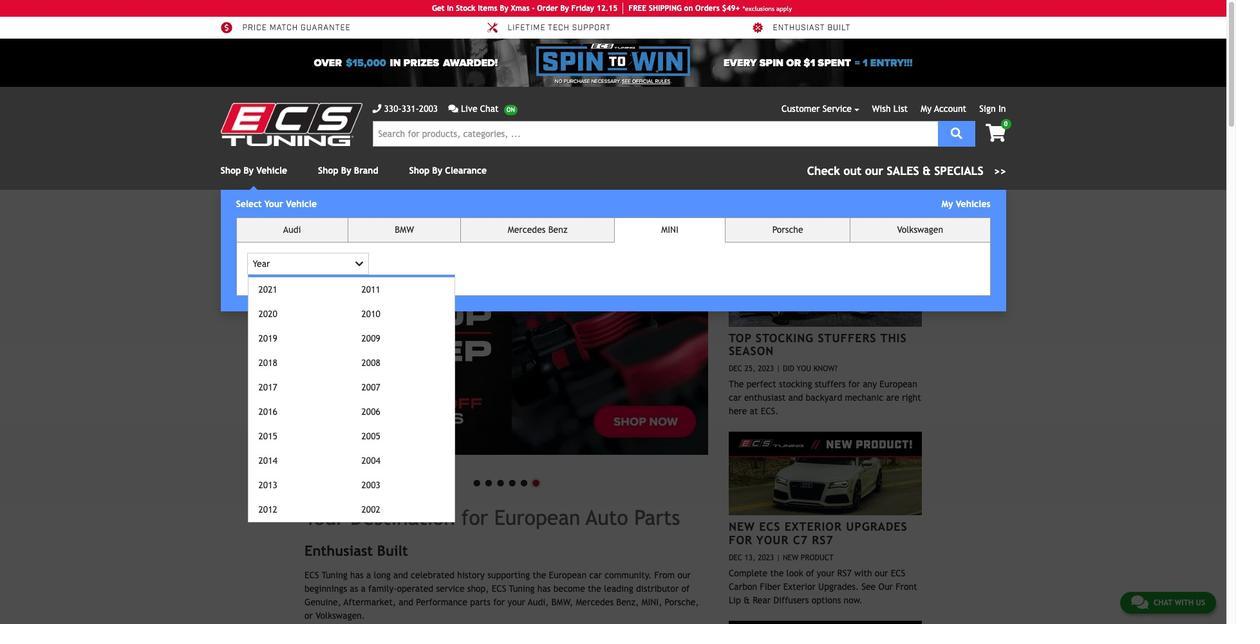 Task type: describe. For each thing, give the bounding box(es) containing it.
ecs tuning has a long and celebrated history supporting the european car community. from our beginnings as a family-operated service shop, ecs tuning has become the leading distributor of genuine, aftermarket, and performance parts for your audi, bmw, mercedes benz, mini, porsche, or volkswagen.
[[305, 571, 699, 622]]

mercedes inside the ecs tuning has a long and celebrated history supporting the european car community. from our beginnings as a family-operated service shop, ecs tuning has become the leading distributor of genuine, aftermarket, and performance parts for your audi, bmw, mercedes benz, mini, porsche, or volkswagen.
[[576, 598, 614, 608]]

1 horizontal spatial or
[[787, 56, 801, 69]]

$1
[[804, 56, 816, 69]]

no purchase necessary. see official rules .
[[555, 79, 672, 84]]

2003 inside 330-331-2003 link
[[419, 104, 438, 114]]

new ecs exterior upgrades for your c7 rs7 link
[[729, 521, 908, 547]]

2 • from the left
[[483, 469, 495, 495]]

get in stock items by xmas - order by friday 12.15
[[432, 4, 618, 13]]

tech
[[548, 23, 570, 33]]

shopping cart image
[[986, 124, 1006, 142]]

2016
[[259, 407, 278, 417]]

shop for shop by vehicle
[[221, 166, 241, 176]]

as
[[350, 584, 358, 595]]

mercedes inside tab list
[[508, 225, 546, 235]]

2006
[[362, 407, 381, 417]]

view all
[[887, 227, 917, 234]]

shop by clearance
[[409, 166, 487, 176]]

leading
[[604, 584, 634, 595]]

2014
[[259, 456, 278, 466]]

or inside the ecs tuning has a long and celebrated history supporting the european car community. from our beginnings as a family-operated service shop, ecs tuning has become the leading distributor of genuine, aftermarket, and performance parts for your audi, bmw, mercedes benz, mini, porsche, or volkswagen.
[[305, 611, 313, 622]]

by for shop by vehicle
[[244, 166, 254, 176]]

vehicle for select your vehicle
[[286, 199, 317, 209]]

rear
[[753, 596, 771, 606]]

orders
[[696, 4, 720, 13]]

ecs left news
[[791, 221, 817, 238]]

history
[[457, 571, 485, 581]]

shop by brand
[[318, 166, 378, 176]]

your inside the ecs tuning has a long and celebrated history supporting the european car community. from our beginnings as a family-operated service shop, ecs tuning has become the leading distributor of genuine, aftermarket, and performance parts for your audi, bmw, mercedes benz, mini, porsche, or volkswagen.
[[508, 598, 526, 608]]

| for for
[[777, 554, 781, 563]]

1 vertical spatial 2003
[[362, 480, 381, 491]]

wish list
[[872, 104, 908, 114]]

ecs.
[[761, 407, 779, 417]]

2011
[[362, 285, 381, 295]]

2018
[[259, 358, 278, 368]]

in for get
[[447, 4, 454, 13]]

options
[[812, 596, 841, 606]]

dec 13, 2023 | new product complete the look of your rs7 with our ecs carbon fiber exterior upgrades. see our front lip & rear diffusers options now.
[[729, 554, 918, 606]]

see official rules link
[[622, 78, 671, 86]]

supporting
[[488, 571, 530, 581]]

this
[[881, 332, 907, 345]]

enthusiast built link
[[751, 22, 851, 33]]

our
[[879, 582, 893, 592]]

my account
[[921, 104, 967, 114]]

exterior inside new ecs exterior upgrades for your c7 rs7
[[785, 521, 842, 534]]

entry!!!
[[871, 56, 913, 69]]

select your vehicle
[[236, 199, 317, 209]]

new ecs exterior upgrades for your c7 rs7
[[729, 521, 908, 547]]

upgrades.
[[819, 582, 859, 592]]

c7
[[793, 534, 808, 547]]

benz
[[549, 225, 568, 235]]

2023 for season
[[758, 365, 774, 374]]

see inside dec 13, 2023 | new product complete the look of your rs7 with our ecs carbon fiber exterior upgrades. see our front lip & rear diffusers options now.
[[862, 582, 876, 592]]

top
[[729, 332, 752, 345]]

look
[[787, 569, 804, 579]]

ecs up beginnings
[[305, 571, 319, 581]]

new ecs exterior upgrades for your c7 rs7 image
[[729, 432, 922, 516]]

exterior inside dec 13, 2023 | new product complete the look of your rs7 with our ecs carbon fiber exterior upgrades. see our front lip & rear diffusers options now.
[[784, 582, 816, 592]]

1 horizontal spatial with
[[1175, 599, 1194, 608]]

0 horizontal spatial the
[[533, 571, 546, 581]]

mercedes benz
[[508, 225, 568, 235]]

bmw
[[395, 225, 414, 235]]

*exclusions apply link
[[743, 4, 792, 13]]

the inside dec 13, 2023 | new product complete the look of your rs7 with our ecs carbon fiber exterior upgrades. see our front lip & rear diffusers options now.
[[771, 569, 784, 579]]

community.
[[605, 571, 652, 581]]

2021
[[259, 285, 278, 295]]

our inside dec 13, 2023 | new product complete the look of your rs7 with our ecs carbon fiber exterior upgrades. see our front lip & rear diffusers options now.
[[875, 569, 889, 579]]

tab list containing audi
[[236, 218, 991, 523]]

price match guarantee
[[243, 23, 351, 33]]

for inside the "dec 25, 2023 | did you know? the perfect stocking stuffers for any european car enthusiast and backyard mechanic are right here at ecs."
[[849, 380, 860, 390]]

1 vertical spatial tuning
[[509, 584, 535, 595]]

price
[[243, 23, 267, 33]]

are
[[887, 393, 900, 403]]

of inside the ecs tuning has a long and celebrated history supporting the european car community. from our beginnings as a family-operated service shop, ecs tuning has become the leading distributor of genuine, aftermarket, and performance parts for your audi, bmw, mercedes benz, mini, porsche, or volkswagen.
[[682, 584, 690, 595]]

season
[[729, 345, 774, 358]]

car inside the ecs tuning has a long and celebrated history supporting the european car community. from our beginnings as a family-operated service shop, ecs tuning has become the leading distributor of genuine, aftermarket, and performance parts for your audi, bmw, mercedes benz, mini, porsche, or volkswagen.
[[590, 571, 602, 581]]

for inside the ecs tuning has a long and celebrated history supporting the european car community. from our beginnings as a family-operated service shop, ecs tuning has become the leading distributor of genuine, aftermarket, and performance parts for your audi, bmw, mercedes benz, mini, porsche, or volkswagen.
[[493, 598, 505, 608]]

and inside the "dec 25, 2023 | did you know? the perfect stocking stuffers for any european car enthusiast and backyard mechanic are right here at ecs."
[[789, 393, 803, 403]]

stuffers
[[815, 380, 846, 390]]

performance
[[416, 598, 468, 608]]

1 vertical spatial and
[[394, 571, 408, 581]]

by left xmas
[[500, 4, 509, 13]]

1 vertical spatial european
[[494, 506, 581, 530]]

account
[[935, 104, 967, 114]]

0
[[1005, 120, 1008, 128]]

enthusiast for enthusiast built
[[305, 543, 373, 560]]

apply
[[777, 5, 792, 12]]

13,
[[745, 554, 756, 563]]

0 horizontal spatial your
[[265, 199, 283, 209]]

year
[[253, 259, 270, 269]]

chat with us link
[[1121, 593, 1217, 614]]

ecs tuning image
[[221, 103, 362, 146]]

25,
[[745, 365, 756, 374]]

lip
[[729, 596, 741, 606]]

rs7 inside new ecs exterior upgrades for your c7 rs7
[[812, 534, 834, 547]]

did
[[783, 365, 795, 374]]

fiber
[[760, 582, 781, 592]]

distributor
[[636, 584, 679, 595]]

beginnings
[[305, 584, 347, 595]]

2 vertical spatial and
[[399, 598, 414, 608]]

enthusiast built
[[773, 23, 851, 33]]

all
[[907, 227, 917, 234]]

Search text field
[[373, 121, 938, 147]]

you
[[797, 365, 812, 374]]

2015
[[259, 431, 278, 442]]

0 horizontal spatial a
[[361, 584, 366, 595]]

here
[[729, 407, 747, 417]]

dec 25, 2023 | did you know? the perfect stocking stuffers for any european car enthusiast and backyard mechanic are right here at ecs.
[[729, 365, 922, 417]]

volkswagen.
[[316, 611, 365, 622]]

3 • from the left
[[495, 469, 507, 495]]

right
[[902, 393, 922, 403]]

prizes
[[404, 56, 439, 69]]

ecs news
[[791, 221, 860, 238]]

family-
[[368, 584, 397, 595]]

& inside dec 13, 2023 | new product complete the look of your rs7 with our ecs carbon fiber exterior upgrades. see our front lip & rear diffusers options now.
[[744, 596, 750, 606]]

wish
[[872, 104, 891, 114]]

0 vertical spatial see
[[622, 79, 631, 84]]

330-331-2003
[[384, 104, 438, 114]]

$49+
[[722, 4, 740, 13]]

1
[[863, 56, 868, 69]]

ecs tuning 'spin to win' contest logo image
[[537, 44, 690, 76]]

shop by vehicle link
[[221, 166, 287, 176]]

1 horizontal spatial has
[[538, 584, 551, 595]]

rs7 inside dec 13, 2023 | new product complete the look of your rs7 with our ecs carbon fiber exterior upgrades. see our front lip & rear diffusers options now.
[[838, 569, 852, 579]]



Task type: locate. For each thing, give the bounding box(es) containing it.
with left us
[[1175, 599, 1194, 608]]

guarantee
[[301, 23, 351, 33]]

2 vertical spatial european
[[549, 571, 587, 581]]

|
[[777, 365, 781, 374], [777, 554, 781, 563]]

1 vertical spatial with
[[1175, 599, 1194, 608]]

1 vertical spatial of
[[682, 584, 690, 595]]

0 horizontal spatial shop
[[221, 166, 241, 176]]

2 horizontal spatial your
[[757, 534, 789, 547]]

0 vertical spatial exterior
[[785, 521, 842, 534]]

0 vertical spatial or
[[787, 56, 801, 69]]

330-331-2003 link
[[373, 102, 438, 116]]

0 horizontal spatial see
[[622, 79, 631, 84]]

phone image
[[373, 104, 382, 113]]

6 • from the left
[[530, 469, 542, 495]]

exterior down look
[[784, 582, 816, 592]]

your inside dec 13, 2023 | new product complete the look of your rs7 with our ecs carbon fiber exterior upgrades. see our front lip & rear diffusers options now.
[[817, 569, 835, 579]]

carbon
[[729, 582, 758, 592]]

0 horizontal spatial of
[[682, 584, 690, 595]]

2013
[[259, 480, 278, 491]]

1 horizontal spatial a
[[366, 571, 371, 581]]

2 vertical spatial for
[[493, 598, 505, 608]]

0 link
[[976, 119, 1012, 144]]

$15,000
[[346, 56, 386, 69]]

shop for shop by clearance
[[409, 166, 430, 176]]

on
[[684, 4, 693, 13]]

generic - abe image
[[305, 221, 709, 455]]

2004
[[362, 456, 381, 466]]

has up as
[[350, 571, 364, 581]]

enthusiast for enthusiast built
[[773, 23, 825, 33]]

customer service button
[[782, 102, 860, 116]]

tuning
[[322, 571, 348, 581], [509, 584, 535, 595]]

0 horizontal spatial chat
[[480, 104, 499, 114]]

dec inside dec 13, 2023 | new product complete the look of your rs7 with our ecs carbon fiber exterior upgrades. see our front lip & rear diffusers options now.
[[729, 554, 743, 563]]

your inside new ecs exterior upgrades for your c7 rs7
[[757, 534, 789, 547]]

ecs right the for
[[759, 521, 781, 534]]

0 horizontal spatial in
[[447, 4, 454, 13]]

1 horizontal spatial car
[[729, 393, 742, 403]]

0 vertical spatial mercedes
[[508, 225, 546, 235]]

customer service
[[782, 104, 852, 114]]

0 vertical spatial 2023
[[758, 365, 774, 374]]

1 vertical spatial mercedes
[[576, 598, 614, 608]]

0 vertical spatial in
[[447, 4, 454, 13]]

1 horizontal spatial the
[[588, 584, 602, 595]]

1 vertical spatial vehicle
[[286, 199, 317, 209]]

1 horizontal spatial of
[[806, 569, 815, 579]]

1 horizontal spatial enthusiast
[[773, 23, 825, 33]]

mercedes left benz
[[508, 225, 546, 235]]

rules
[[655, 79, 671, 84]]

comments image
[[448, 104, 459, 113]]

ecs down supporting
[[492, 584, 506, 595]]

1 horizontal spatial in
[[999, 104, 1006, 114]]

has up audi,
[[538, 584, 551, 595]]

2 2023 from the top
[[758, 554, 774, 563]]

0 vertical spatial |
[[777, 365, 781, 374]]

0 vertical spatial enthusiast
[[773, 23, 825, 33]]

0 vertical spatial your
[[817, 569, 835, 579]]

1 vertical spatial for
[[462, 506, 488, 530]]

wish list link
[[872, 104, 908, 114]]

2003 left the comments icon
[[419, 104, 438, 114]]

the
[[729, 380, 744, 390]]

spin
[[760, 56, 784, 69]]

1 dec from the top
[[729, 365, 743, 374]]

0 vertical spatial rs7
[[812, 534, 834, 547]]

dec inside the "dec 25, 2023 | did you know? the perfect stocking stuffers for any european car enthusiast and backyard mechanic are right here at ecs."
[[729, 365, 743, 374]]

0 vertical spatial tuning
[[322, 571, 348, 581]]

the left leading
[[588, 584, 602, 595]]

0 vertical spatial a
[[366, 571, 371, 581]]

1 vertical spatial or
[[305, 611, 313, 622]]

ping
[[665, 4, 682, 13]]

2023 inside the "dec 25, 2023 | did you know? the perfect stocking stuffers for any european car enthusiast and backyard mechanic are right here at ecs."
[[758, 365, 774, 374]]

0 horizontal spatial or
[[305, 611, 313, 622]]

in right the sign
[[999, 104, 1006, 114]]

of up porsche,
[[682, 584, 690, 595]]

your down product
[[817, 569, 835, 579]]

official
[[632, 79, 654, 84]]

1 shop from the left
[[221, 166, 241, 176]]

built
[[828, 23, 851, 33]]

2005
[[362, 431, 381, 442]]

1 horizontal spatial my
[[942, 199, 954, 209]]

ecs inside dec 13, 2023 | new product complete the look of your rs7 with our ecs carbon fiber exterior upgrades. see our front lip & rear diffusers options now.
[[891, 569, 906, 579]]

2 | from the top
[[777, 554, 781, 563]]

european up are
[[880, 380, 918, 390]]

by left clearance
[[432, 166, 443, 176]]

of inside dec 13, 2023 | new product complete the look of your rs7 with our ecs carbon fiber exterior upgrades. see our front lip & rear diffusers options now.
[[806, 569, 815, 579]]

rs7 up upgrades.
[[838, 569, 852, 579]]

0 vertical spatial chat
[[480, 104, 499, 114]]

the up audi,
[[533, 571, 546, 581]]

and
[[789, 393, 803, 403], [394, 571, 408, 581], [399, 598, 414, 608]]

2023 inside dec 13, 2023 | new product complete the look of your rs7 with our ecs carbon fiber exterior upgrades. see our front lip & rear diffusers options now.
[[758, 554, 774, 563]]

| for season
[[777, 365, 781, 374]]

with
[[855, 569, 873, 579], [1175, 599, 1194, 608]]

a left long
[[366, 571, 371, 581]]

live
[[461, 104, 478, 114]]

our inside the ecs tuning has a long and celebrated history supporting the european car community. from our beginnings as a family-operated service shop, ecs tuning has become the leading distributor of genuine, aftermarket, and performance parts for your audi, bmw, mercedes benz, mini, porsche, or volkswagen.
[[678, 571, 691, 581]]

vehicle up select your vehicle
[[257, 166, 287, 176]]

0 horizontal spatial with
[[855, 569, 873, 579]]

1 horizontal spatial shop
[[318, 166, 339, 176]]

• • • • • •
[[471, 469, 542, 495]]

over
[[314, 56, 342, 69]]

| right 13,
[[777, 554, 781, 563]]

your left c7 in the bottom of the page
[[757, 534, 789, 547]]

1 horizontal spatial chat
[[1154, 599, 1173, 608]]

car down the
[[729, 393, 742, 403]]

of right look
[[806, 569, 815, 579]]

1 horizontal spatial &
[[923, 164, 931, 178]]

1 horizontal spatial mercedes
[[576, 598, 614, 608]]

front
[[896, 582, 918, 592]]

see left our
[[862, 582, 876, 592]]

tuning down supporting
[[509, 584, 535, 595]]

my account link
[[921, 104, 967, 114]]

complete
[[729, 569, 768, 579]]

audi
[[283, 225, 301, 235]]

1 vertical spatial chat
[[1154, 599, 1173, 608]]

1 vertical spatial new
[[783, 554, 799, 563]]

porsche
[[773, 225, 804, 235]]

0 horizontal spatial mercedes
[[508, 225, 546, 235]]

or down 'genuine,'
[[305, 611, 313, 622]]

your up enthusiast built
[[305, 506, 344, 530]]

0 horizontal spatial my
[[921, 104, 932, 114]]

331-
[[402, 104, 419, 114]]

support
[[572, 23, 611, 33]]

2 dec from the top
[[729, 554, 743, 563]]

our right from
[[678, 571, 691, 581]]

vehicle for shop by vehicle
[[257, 166, 287, 176]]

shop by clearance link
[[409, 166, 487, 176]]

sign in
[[980, 104, 1006, 114]]

stuffers
[[818, 332, 877, 345]]

free
[[629, 4, 647, 13]]

0 horizontal spatial your
[[508, 598, 526, 608]]

ecs up the 'front' on the bottom right of the page
[[891, 569, 906, 579]]

3 shop from the left
[[409, 166, 430, 176]]

chat with us
[[1154, 599, 1206, 608]]

my
[[921, 104, 932, 114], [942, 199, 954, 209]]

1 horizontal spatial 2003
[[419, 104, 438, 114]]

with inside dec 13, 2023 | new product complete the look of your rs7 with our ecs carbon fiber exterior upgrades. see our front lip & rear diffusers options now.
[[855, 569, 873, 579]]

vehicle up audi
[[286, 199, 317, 209]]

& right sales
[[923, 164, 931, 178]]

=
[[855, 56, 860, 69]]

search image
[[951, 127, 963, 139]]

dec for top stocking stuffers this season
[[729, 365, 743, 374]]

1 vertical spatial enthusiast
[[305, 543, 373, 560]]

1 vertical spatial &
[[744, 596, 750, 606]]

shop left brand
[[318, 166, 339, 176]]

parts
[[470, 598, 491, 608]]

our up our
[[875, 569, 889, 579]]

chat right live
[[480, 104, 499, 114]]

ecs inside new ecs exterior upgrades for your c7 rs7
[[759, 521, 781, 534]]

enthusiast built
[[305, 543, 408, 560]]

has
[[350, 571, 364, 581], [538, 584, 551, 595]]

enthusiast up beginnings
[[305, 543, 373, 560]]

free ship ping on orders $49+ *exclusions apply
[[629, 4, 792, 13]]

0 vertical spatial has
[[350, 571, 364, 581]]

0 vertical spatial for
[[849, 380, 860, 390]]

2023 right 13,
[[758, 554, 774, 563]]

1 vertical spatial dec
[[729, 554, 743, 563]]

new up 13,
[[729, 521, 755, 534]]

in
[[447, 4, 454, 13], [999, 104, 1006, 114]]

shop for shop by brand
[[318, 166, 339, 176]]

top stocking stuffers this season
[[729, 332, 907, 358]]

your right select
[[265, 199, 283, 209]]

and down operated
[[399, 598, 414, 608]]

shop left clearance
[[409, 166, 430, 176]]

2003
[[419, 104, 438, 114], [362, 480, 381, 491]]

car inside the "dec 25, 2023 | did you know? the perfect stocking stuffers for any european car enthusiast and backyard mechanic are right here at ecs."
[[729, 393, 742, 403]]

1 vertical spatial car
[[590, 571, 602, 581]]

1 horizontal spatial your
[[817, 569, 835, 579]]

see
[[622, 79, 631, 84], [862, 582, 876, 592]]

get
[[432, 4, 445, 13]]

new inside new ecs exterior upgrades for your c7 rs7
[[729, 521, 755, 534]]

my left vehicles
[[942, 199, 954, 209]]

1 • from the left
[[471, 469, 483, 495]]

order
[[537, 4, 558, 13]]

0 horizontal spatial 2003
[[362, 480, 381, 491]]

0 horizontal spatial our
[[678, 571, 691, 581]]

and right long
[[394, 571, 408, 581]]

top stocking stuffers this season image
[[729, 243, 922, 327]]

| inside the "dec 25, 2023 | did you know? the perfect stocking stuffers for any european car enthusiast and backyard mechanic are right here at ecs."
[[777, 365, 781, 374]]

in for sign
[[999, 104, 1006, 114]]

•
[[471, 469, 483, 495], [483, 469, 495, 495], [495, 469, 507, 495], [507, 469, 518, 495], [518, 469, 530, 495], [530, 469, 542, 495]]

sign
[[980, 104, 996, 114]]

2003 up 2002
[[362, 480, 381, 491]]

by up select
[[244, 166, 254, 176]]

1 vertical spatial a
[[361, 584, 366, 595]]

shop up select
[[221, 166, 241, 176]]

| left did
[[777, 365, 781, 374]]

parts
[[635, 506, 680, 530]]

chat left us
[[1154, 599, 1173, 608]]

0 horizontal spatial rs7
[[812, 534, 834, 547]]

enthusiast inside enthusiast built link
[[773, 23, 825, 33]]

upgrades
[[846, 521, 908, 534]]

1 horizontal spatial rs7
[[838, 569, 852, 579]]

1 vertical spatial my
[[942, 199, 954, 209]]

shop
[[221, 166, 241, 176], [318, 166, 339, 176], [409, 166, 430, 176]]

& right lip
[[744, 596, 750, 606]]

new ecs b9 rs5 3.0t valved exhaust system image
[[729, 621, 922, 625]]

or left $1 in the right top of the page
[[787, 56, 801, 69]]

2 horizontal spatial the
[[771, 569, 784, 579]]

1 vertical spatial in
[[999, 104, 1006, 114]]

| inside dec 13, 2023 | new product complete the look of your rs7 with our ecs carbon fiber exterior upgrades. see our front lip & rear diffusers options now.
[[777, 554, 781, 563]]

2 horizontal spatial shop
[[409, 166, 430, 176]]

necessary.
[[592, 79, 621, 84]]

0 horizontal spatial car
[[590, 571, 602, 581]]

my for my vehicles
[[942, 199, 954, 209]]

volkswagen
[[897, 225, 944, 235]]

for
[[729, 534, 753, 547]]

shop by vehicle
[[221, 166, 287, 176]]

a right as
[[361, 584, 366, 595]]

with up upgrades.
[[855, 569, 873, 579]]

benz,
[[617, 598, 639, 608]]

dec
[[729, 365, 743, 374], [729, 554, 743, 563]]

my vehicles
[[942, 199, 991, 209]]

by right 'order'
[[561, 4, 569, 13]]

auto
[[586, 506, 628, 530]]

1 horizontal spatial for
[[493, 598, 505, 608]]

dec left 13,
[[729, 554, 743, 563]]

1 vertical spatial rs7
[[838, 569, 852, 579]]

1 horizontal spatial our
[[875, 569, 889, 579]]

see left the official
[[622, 79, 631, 84]]

for
[[849, 380, 860, 390], [462, 506, 488, 530], [493, 598, 505, 608]]

2 horizontal spatial for
[[849, 380, 860, 390]]

4 • from the left
[[507, 469, 518, 495]]

built
[[377, 543, 408, 560]]

enthusiast down apply
[[773, 23, 825, 33]]

in right 'get'
[[447, 4, 454, 13]]

1 vertical spatial your
[[508, 598, 526, 608]]

0 horizontal spatial enthusiast
[[305, 543, 373, 560]]

0 vertical spatial european
[[880, 380, 918, 390]]

shop,
[[467, 584, 489, 595]]

2008
[[362, 358, 381, 368]]

service
[[823, 104, 852, 114]]

mercedes down leading
[[576, 598, 614, 608]]

purchase
[[564, 79, 590, 84]]

5 • from the left
[[518, 469, 530, 495]]

0 horizontal spatial &
[[744, 596, 750, 606]]

0 horizontal spatial has
[[350, 571, 364, 581]]

my left account
[[921, 104, 932, 114]]

0 vertical spatial your
[[265, 199, 283, 209]]

ship
[[649, 4, 665, 13]]

your left audi,
[[508, 598, 526, 608]]

for right parts
[[493, 598, 505, 608]]

1 2023 from the top
[[758, 365, 774, 374]]

0 horizontal spatial for
[[462, 506, 488, 530]]

clearance
[[445, 166, 487, 176]]

by for shop by clearance
[[432, 166, 443, 176]]

exterior
[[785, 521, 842, 534], [784, 582, 816, 592]]

1 horizontal spatial your
[[305, 506, 344, 530]]

exterior up product
[[785, 521, 842, 534]]

european up become
[[549, 571, 587, 581]]

1 horizontal spatial new
[[783, 554, 799, 563]]

new inside dec 13, 2023 | new product complete the look of your rs7 with our ecs carbon fiber exterior upgrades. see our front lip & rear diffusers options now.
[[783, 554, 799, 563]]

european inside the "dec 25, 2023 | did you know? the perfect stocking stuffers for any european car enthusiast and backyard mechanic are right here at ecs."
[[880, 380, 918, 390]]

audi,
[[528, 598, 549, 608]]

by left brand
[[341, 166, 351, 176]]

0 vertical spatial vehicle
[[257, 166, 287, 176]]

rs7 up product
[[812, 534, 834, 547]]

dec for new ecs exterior upgrades for your c7 rs7
[[729, 554, 743, 563]]

brand
[[354, 166, 378, 176]]

0 vertical spatial &
[[923, 164, 931, 178]]

spent
[[818, 56, 851, 69]]

1 vertical spatial |
[[777, 554, 781, 563]]

enthusiast
[[773, 23, 825, 33], [305, 543, 373, 560]]

and down stocking
[[789, 393, 803, 403]]

new up look
[[783, 554, 799, 563]]

2 vertical spatial your
[[757, 534, 789, 547]]

2009
[[362, 334, 381, 344]]

1 vertical spatial your
[[305, 506, 344, 530]]

2 shop from the left
[[318, 166, 339, 176]]

1 horizontal spatial see
[[862, 582, 876, 592]]

2023 right 25,
[[758, 365, 774, 374]]

sales & specials
[[887, 164, 984, 178]]

every spin or $1 spent = 1 entry!!!
[[724, 56, 913, 69]]

for left the any
[[849, 380, 860, 390]]

tuning up beginnings
[[322, 571, 348, 581]]

0 vertical spatial of
[[806, 569, 815, 579]]

2023 for for
[[758, 554, 774, 563]]

dec left 25,
[[729, 365, 743, 374]]

sales & specials link
[[808, 162, 1006, 180]]

by for shop by brand
[[341, 166, 351, 176]]

1 horizontal spatial tuning
[[509, 584, 535, 595]]

for down • • • • • •
[[462, 506, 488, 530]]

car left community.
[[590, 571, 602, 581]]

our
[[875, 569, 889, 579], [678, 571, 691, 581]]

0 vertical spatial dec
[[729, 365, 743, 374]]

1 vertical spatial has
[[538, 584, 551, 595]]

0 vertical spatial new
[[729, 521, 755, 534]]

european down • • • • • •
[[494, 506, 581, 530]]

european inside the ecs tuning has a long and celebrated history supporting the european car community. from our beginnings as a family-operated service shop, ecs tuning has become the leading distributor of genuine, aftermarket, and performance parts for your audi, bmw, mercedes benz, mini, porsche, or volkswagen.
[[549, 571, 587, 581]]

0 horizontal spatial tuning
[[322, 571, 348, 581]]

by
[[500, 4, 509, 13], [561, 4, 569, 13], [244, 166, 254, 176], [341, 166, 351, 176], [432, 166, 443, 176]]

my for my account
[[921, 104, 932, 114]]

tab list
[[236, 218, 991, 523]]

1 | from the top
[[777, 365, 781, 374]]

stock
[[456, 4, 476, 13]]

the up fiber
[[771, 569, 784, 579]]

1 vertical spatial exterior
[[784, 582, 816, 592]]

mini
[[662, 225, 679, 235]]

0 horizontal spatial new
[[729, 521, 755, 534]]



Task type: vqa. For each thing, say whether or not it's contained in the screenshot.
Price match guarantee
yes



